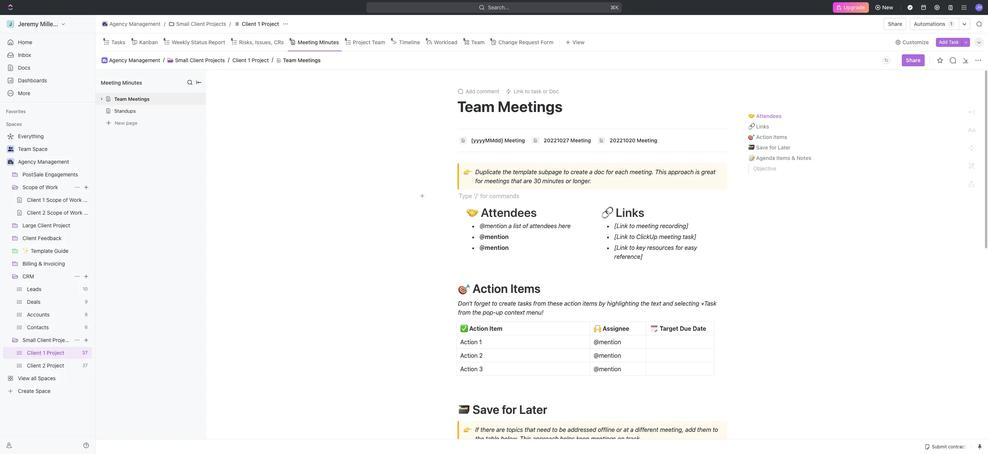 Task type: locate. For each thing, give the bounding box(es) containing it.
docs up client 2 scope of work docs
[[83, 197, 96, 203]]

1 vertical spatial view
[[18, 375, 30, 381]]

template
[[513, 169, 537, 175]]

0 horizontal spatial that
[[511, 178, 522, 184]]

1 horizontal spatial from
[[533, 300, 546, 307]]

1 horizontal spatial a
[[589, 169, 592, 175]]

approach left is
[[668, 169, 694, 175]]

1 horizontal spatial 🗃️
[[748, 144, 755, 151]]

1 horizontal spatial 🔗 links
[[748, 123, 769, 130]]

new button
[[872, 1, 898, 13]]

add inside button
[[939, 39, 948, 45]]

to up minutes
[[564, 169, 569, 175]]

small client projects link
[[167, 19, 228, 28], [175, 57, 225, 63], [22, 334, 72, 346]]

0 vertical spatial [link
[[614, 223, 628, 229]]

1 37 from the top
[[82, 350, 88, 356]]

team right user group icon
[[18, 146, 31, 152]]

scope up large client project link
[[47, 209, 62, 216]]

projects up report
[[206, 21, 226, 27]]

view for view all spaces
[[18, 375, 30, 381]]

0 horizontal spatial 🤝 attendees
[[466, 205, 537, 220]]

1 vertical spatial links
[[616, 205, 644, 220]]

business time image right the workspace
[[103, 22, 107, 26]]

status
[[191, 39, 207, 45]]

management down kanban link
[[129, 57, 160, 63]]

1 up risks, issues, crs
[[258, 21, 260, 27]]

that inside duplicate the template subpage to create a doc for each meeting. this approach is great for meetings that are 30 minutes or longer.
[[511, 178, 522, 184]]

page
[[126, 120, 137, 126]]

small inside sidebar navigation
[[22, 337, 36, 343]]

0 vertical spatial 🎯 action items
[[748, 134, 787, 140]]

be
[[559, 426, 566, 433]]

37 right client 2 project link on the bottom left of page
[[82, 363, 88, 368]]

0 horizontal spatial 🤝
[[466, 205, 478, 220]]

links
[[756, 123, 769, 130], [616, 205, 644, 220]]

0 horizontal spatial 🗃️ save for later
[[458, 402, 547, 417]]

meeting for 20221027 meeting
[[570, 137, 591, 144]]

or left doc
[[543, 88, 548, 94]]

links up [link to meeting recording]
[[616, 205, 644, 220]]

2 vertical spatial a
[[630, 426, 634, 433]]

small client projects down weekly status report link
[[175, 57, 225, 63]]

add left task at the right
[[939, 39, 948, 45]]

0 vertical spatial 🔗 links
[[748, 123, 769, 130]]

1 vertical spatial scope
[[46, 197, 61, 203]]

dropdown menu image
[[880, 54, 892, 66]]

to inside don't forget to create tasks from these action items by highlighting the text and selecting +task from the pop-up context menu!
[[492, 300, 497, 307]]

work inside the client 1 scope of work docs link
[[69, 197, 82, 203]]

add subpage button
[[677, 147, 718, 156]]

1 vertical spatial 🔗
[[601, 205, 613, 220]]

agency management for middle agency management link
[[109, 57, 160, 63]]

1 horizontal spatial 🤝
[[748, 113, 755, 119]]

scope for 2
[[47, 209, 62, 216]]

2 horizontal spatial add
[[939, 39, 948, 45]]

client down weekly status report link
[[190, 57, 204, 63]]

share inside share button
[[888, 21, 902, 27]]

🙌
[[594, 325, 601, 332]]

view inside button
[[573, 39, 585, 45]]

2 vertical spatial small
[[22, 337, 36, 343]]

deals link
[[27, 296, 82, 308]]

share down new button
[[888, 21, 902, 27]]

🗃️ save for later
[[748, 144, 791, 151], [458, 402, 547, 417]]

1 horizontal spatial or
[[566, 178, 571, 184]]

agency management up kanban link
[[109, 21, 160, 27]]

small client projects link up weekly status report
[[167, 19, 228, 28]]

👉 left if at the left of the page
[[463, 426, 471, 434]]

target
[[660, 325, 678, 332]]

below.
[[501, 435, 518, 442]]

1 vertical spatial 🤝 attendees
[[466, 205, 537, 220]]

meeting minutes link
[[296, 37, 339, 47]]

1 vertical spatial new
[[115, 120, 125, 126]]

0 vertical spatial meetings
[[484, 178, 509, 184]]

1 vertical spatial 🎯 action items
[[458, 281, 541, 296]]

that inside if there are topics that need to be addressed offline or at a different meeting, add them to the table below. this approach helps keep meetings on track.
[[525, 426, 535, 433]]

37 for client 1 project
[[82, 350, 88, 356]]

1 horizontal spatial later
[[778, 144, 791, 151]]

work inside scope of work link
[[45, 184, 58, 190]]

business time image inside agency management link
[[103, 22, 107, 26]]

[link inside [link to key resources for easy reference]
[[614, 244, 628, 251]]

👉 for duplicate the template subpage to create a doc for each meeting. this approach is great for meetings that are 30 minutes or longer.
[[463, 168, 471, 176]]

sidebar navigation
[[0, 15, 97, 454]]

new for new
[[882, 4, 893, 10]]

work down the client 1 scope of work docs link
[[70, 209, 82, 216]]

1 horizontal spatial create
[[571, 169, 588, 175]]

change
[[498, 39, 518, 45]]

from
[[533, 300, 546, 307], [458, 309, 471, 316]]

up
[[496, 309, 503, 316]]

share down customize button
[[906, 57, 921, 63]]

🎯 up don't
[[458, 281, 470, 296]]

docs for client 2 scope of work docs
[[84, 209, 96, 216]]

1 vertical spatial meeting
[[659, 233, 681, 240]]

add inside button
[[686, 149, 695, 154]]

1 horizontal spatial meeting
[[659, 233, 681, 240]]

0 horizontal spatial approach
[[533, 435, 558, 442]]

action up forget
[[473, 281, 508, 296]]

contacts
[[27, 324, 49, 330]]

small down the weekly
[[175, 57, 188, 63]]

0 vertical spatial 👉
[[463, 168, 471, 176]]

business time image
[[103, 59, 106, 62]]

0 horizontal spatial new
[[115, 120, 125, 126]]

due
[[680, 325, 691, 332]]

small down contacts
[[22, 337, 36, 343]]

scope for 1
[[46, 197, 61, 203]]

clickup
[[636, 233, 657, 240]]

20221020 meeting
[[610, 137, 657, 144]]

task
[[531, 88, 541, 94]]

of down the client 1 scope of work docs link
[[64, 209, 69, 216]]

are down template
[[523, 178, 532, 184]]

add left comment
[[466, 88, 475, 94]]

0 horizontal spatial 🔗 links
[[601, 205, 644, 220]]

0 horizontal spatial meetings
[[128, 96, 150, 102]]

[link for [link to key resources for easy reference]
[[614, 244, 628, 251]]

client 1 scope of work docs
[[27, 197, 96, 203]]

0 vertical spatial that
[[511, 178, 522, 184]]

1 down risks,
[[248, 57, 250, 63]]

inbox
[[18, 52, 31, 58]]

small client projects link down weekly status report link
[[175, 57, 225, 63]]

client 2 scope of work docs link
[[27, 207, 96, 219]]

1 horizontal spatial meetings
[[591, 435, 616, 442]]

team meetings down link
[[457, 97, 563, 115]]

small up the weekly
[[176, 21, 189, 27]]

1 vertical spatial 37
[[82, 363, 88, 368]]

1 down ✅ action item
[[479, 339, 482, 345]]

links up agenda
[[756, 123, 769, 130]]

or inside if there are topics that need to be addressed offline or at a different meeting, add them to the table below. this approach helps keep meetings on track.
[[616, 426, 622, 433]]

client up large
[[27, 209, 41, 216]]

3 [link from the top
[[614, 244, 628, 251]]

of up client 2 scope of work docs
[[63, 197, 68, 203]]

team meetings down the meeting minutes link
[[283, 57, 321, 63]]

1 [link from the top
[[614, 223, 628, 229]]

0 horizontal spatial 🎯 action items
[[458, 281, 541, 296]]

meeting right [yyyymmdd]
[[504, 137, 525, 144]]

2 for client 2 project
[[42, 362, 46, 369]]

docs for client 1 scope of work docs
[[83, 197, 96, 203]]

1 horizontal spatial view
[[573, 39, 585, 45]]

team space
[[18, 146, 48, 152]]

🎯 up 📝
[[748, 134, 755, 140]]

37
[[82, 350, 88, 356], [82, 363, 88, 368]]

for up 📝 agenda items & notes
[[769, 144, 776, 151]]

+task
[[701, 300, 716, 307]]

meeting right crs
[[298, 39, 318, 45]]

0 vertical spatial meeting
[[636, 223, 658, 229]]

37 down 6
[[82, 350, 88, 356]]

subpage
[[696, 149, 715, 154]]

9
[[85, 299, 88, 305]]

20221027 meeting
[[544, 137, 591, 144]]

1 vertical spatial attendees
[[481, 205, 537, 220]]

team meetings
[[283, 57, 321, 63], [114, 96, 150, 102], [457, 97, 563, 115]]

1 vertical spatial approach
[[533, 435, 558, 442]]

0 horizontal spatial later
[[519, 402, 547, 417]]

minutes
[[542, 178, 564, 184]]

0 vertical spatial this
[[655, 169, 667, 175]]

add left subpage
[[686, 149, 695, 154]]

0 vertical spatial new
[[882, 4, 893, 10]]

0 vertical spatial 🗃️
[[748, 144, 755, 151]]

new inside button
[[882, 4, 893, 10]]

2 vertical spatial work
[[70, 209, 82, 216]]

0 vertical spatial 🔗
[[748, 123, 755, 130]]

team space link
[[18, 143, 91, 155]]

guide
[[54, 248, 68, 254]]

jeremy
[[18, 21, 39, 27]]

small client projects link down the contacts link
[[22, 334, 72, 346]]

0 horizontal spatial or
[[543, 88, 548, 94]]

team
[[372, 39, 385, 45], [471, 39, 485, 45], [283, 57, 296, 63], [114, 96, 127, 102], [457, 97, 495, 115], [18, 146, 31, 152]]

for
[[769, 144, 776, 151], [606, 169, 613, 175], [475, 178, 483, 184], [675, 244, 683, 251], [502, 402, 517, 417]]

2 horizontal spatial a
[[630, 426, 634, 433]]

1 vertical spatial space
[[35, 388, 51, 394]]

docs
[[18, 64, 30, 71], [83, 197, 96, 203], [84, 209, 96, 216]]

create up "longer."
[[571, 169, 588, 175]]

0 vertical spatial business time image
[[103, 22, 107, 26]]

crs
[[274, 39, 284, 45]]

1 vertical spatial agency
[[109, 57, 127, 63]]

0 vertical spatial space
[[32, 146, 48, 152]]

here
[[558, 223, 571, 229]]

1 down scope of work link
[[42, 197, 45, 203]]

weekly status report
[[172, 39, 225, 45]]

client 1 project
[[242, 21, 279, 27], [232, 57, 269, 63], [27, 350, 64, 356]]

are inside duplicate the template subpage to create a doc for each meeting. this approach is great for meetings that are 30 minutes or longer.
[[523, 178, 532, 184]]

create inside don't forget to create tasks from these action items by highlighting the text and selecting +task from the pop-up context menu!
[[499, 300, 516, 307]]

j
[[9, 21, 12, 27]]

to up up
[[492, 300, 497, 307]]

docs down the client 1 scope of work docs link
[[84, 209, 96, 216]]

1 horizontal spatial add
[[686, 149, 695, 154]]

2 vertical spatial docs
[[84, 209, 96, 216]]

link
[[514, 88, 524, 94]]

assignee
[[603, 325, 629, 332]]

0 horizontal spatial attendees
[[481, 205, 537, 220]]

0 vertical spatial share
[[888, 21, 902, 27]]

easy
[[685, 244, 697, 251]]

agency right business time image
[[109, 57, 127, 63]]

2 / from the left
[[229, 21, 231, 27]]

for left easy
[[675, 244, 683, 251]]

addressed
[[568, 426, 596, 433]]

from up menu!
[[533, 300, 546, 307]]

this inside duplicate the template subpage to create a doc for each meeting. this approach is great for meetings that are 30 minutes or longer.
[[655, 169, 667, 175]]

0 vertical spatial or
[[543, 88, 548, 94]]

work up client 2 scope of work docs
[[69, 197, 82, 203]]

30
[[534, 178, 541, 184]]

0 horizontal spatial add
[[466, 88, 475, 94]]

team left change
[[471, 39, 485, 45]]

add task button
[[936, 38, 962, 47]]

upgrade link
[[833, 2, 869, 13]]

2 vertical spatial projects
[[52, 337, 72, 343]]

🗃️ save for later up topics
[[458, 402, 547, 417]]

scope down scope of work link
[[46, 197, 61, 203]]

team down crs
[[283, 57, 296, 63]]

work inside client 2 scope of work docs link
[[70, 209, 82, 216]]

meetings down the meeting minutes link
[[298, 57, 321, 63]]

1 vertical spatial agency management link
[[109, 57, 160, 63]]

space down view all spaces link
[[35, 388, 51, 394]]

management inside "tree"
[[37, 158, 69, 165]]

[yyyymmdd]
[[471, 137, 503, 144]]

0 vertical spatial links
[[756, 123, 769, 130]]

to left key
[[629, 244, 635, 251]]

1 horizontal spatial approach
[[668, 169, 694, 175]]

create up context
[[499, 300, 516, 307]]

client
[[191, 21, 205, 27], [242, 21, 256, 27], [190, 57, 204, 63], [232, 57, 246, 63], [27, 197, 41, 203], [27, 209, 41, 216], [38, 222, 52, 229], [22, 235, 36, 241], [37, 337, 51, 343], [27, 350, 41, 356], [27, 362, 41, 369]]

0 horizontal spatial meeting minutes
[[101, 79, 142, 86]]

a inside if there are topics that need to be addressed offline or at a different meeting, add them to the table below. this approach helps keep meetings on track.
[[630, 426, 634, 433]]

client 1 project down risks,
[[232, 57, 269, 63]]

0 horizontal spatial from
[[458, 309, 471, 316]]

2 vertical spatial management
[[37, 158, 69, 165]]

add subpage
[[686, 149, 715, 154]]

agency management link down team space link
[[18, 156, 91, 168]]

0 vertical spatial client 1 project link
[[232, 19, 281, 28]]

view inside sidebar navigation
[[18, 375, 30, 381]]

deals
[[27, 299, 40, 305]]

attendees
[[756, 113, 782, 119], [481, 205, 537, 220]]

the inside if there are topics that need to be addressed offline or at a different meeting, add them to the table below. this approach helps keep meetings on track.
[[475, 435, 484, 442]]

meeting for [yyyymmdd] meeting
[[504, 137, 525, 144]]

1
[[258, 21, 260, 27], [950, 21, 952, 27], [248, 57, 250, 63], [42, 197, 45, 203], [479, 339, 482, 345], [43, 350, 45, 356]]

client down large
[[22, 235, 36, 241]]

to right them
[[713, 426, 718, 433]]

agency management inside sidebar navigation
[[18, 158, 69, 165]]

items up 📝 agenda items & notes
[[773, 134, 787, 140]]

agency inside sidebar navigation
[[18, 158, 36, 165]]

@mention
[[479, 223, 507, 229], [479, 233, 509, 240], [479, 244, 509, 251], [594, 339, 621, 345], [594, 352, 621, 359], [594, 366, 621, 372]]

meetings down offline
[[591, 435, 616, 442]]

tree containing everything
[[3, 130, 96, 397]]

0 horizontal spatial business time image
[[8, 160, 13, 164]]

or left "longer."
[[566, 178, 571, 184]]

👉 left duplicate
[[463, 168, 471, 176]]

projects down the contacts link
[[52, 337, 72, 343]]

⌘k
[[611, 4, 619, 10]]

1 vertical spatial work
[[69, 197, 82, 203]]

billing & invoicing link
[[22, 258, 91, 270]]

1 horizontal spatial &
[[792, 155, 795, 161]]

& right billing
[[38, 260, 42, 267]]

docs link
[[3, 62, 92, 74]]

dashboards link
[[3, 75, 92, 87]]

1 horizontal spatial links
[[756, 123, 769, 130]]

0 vertical spatial create
[[571, 169, 588, 175]]

later
[[778, 144, 791, 151], [519, 402, 547, 417]]

are
[[523, 178, 532, 184], [496, 426, 505, 433]]

meeting down the recording] on the right of page
[[659, 233, 681, 240]]

view right form at the top right
[[573, 39, 585, 45]]

menu!
[[526, 309, 543, 316]]

0 horizontal spatial spaces
[[6, 121, 22, 127]]

1 👉 from the top
[[463, 168, 471, 176]]

workspace
[[62, 21, 93, 27]]

engagements
[[45, 171, 78, 178]]

home link
[[3, 36, 92, 48]]

that
[[511, 178, 522, 184], [525, 426, 535, 433]]

2 👉 from the top
[[463, 426, 471, 434]]

the left template
[[503, 169, 511, 175]]

2 37 from the top
[[82, 363, 88, 368]]

contacts link
[[27, 321, 82, 333]]

0 horizontal spatial share
[[888, 21, 902, 27]]

issues,
[[255, 39, 273, 45]]

to inside duplicate the template subpage to create a doc for each meeting. this approach is great for meetings that are 30 minutes or longer.
[[564, 169, 569, 175]]

[link for [link to clickup meeting task]
[[614, 233, 628, 240]]

form
[[541, 39, 553, 45]]

2 vertical spatial agency management
[[18, 158, 69, 165]]

client 1 project up client 2 project
[[27, 350, 64, 356]]

management down team space link
[[37, 158, 69, 165]]

jeremy miller's workspace, , element
[[7, 20, 14, 28]]

🤝
[[748, 113, 755, 119], [466, 205, 478, 220]]

of right 'list'
[[523, 223, 528, 229]]

items right agenda
[[776, 155, 790, 161]]

of for client 2 scope of work docs
[[64, 209, 69, 216]]

items
[[773, 134, 787, 140], [776, 155, 790, 161], [510, 281, 541, 296]]

team inside 'link'
[[471, 39, 485, 45]]

2 [link from the top
[[614, 233, 628, 240]]

1 horizontal spatial 🎯 action items
[[748, 134, 787, 140]]

2 vertical spatial 2
[[42, 362, 46, 369]]

projects down report
[[205, 57, 225, 63]]

view all spaces link
[[3, 372, 91, 384]]

1 vertical spatial [link
[[614, 233, 628, 240]]

space
[[32, 146, 48, 152], [35, 388, 51, 394]]

tree
[[3, 130, 96, 397]]

✨
[[22, 248, 29, 254]]

for up topics
[[502, 402, 517, 417]]

a left doc
[[589, 169, 592, 175]]

of for @mention a list of attendees here
[[523, 223, 528, 229]]

agency management down kanban link
[[109, 57, 160, 63]]

weekly status report link
[[170, 37, 225, 47]]

workload
[[434, 39, 457, 45]]

management for middle agency management link
[[129, 57, 160, 63]]

0 vertical spatial projects
[[206, 21, 226, 27]]

risks, issues, crs link
[[238, 37, 284, 47]]

client up weekly status report
[[191, 21, 205, 27]]

small
[[176, 21, 189, 27], [175, 57, 188, 63], [22, 337, 36, 343]]

the left 'text'
[[641, 300, 649, 307]]

business time image
[[103, 22, 107, 26], [8, 160, 13, 164]]

new up share button
[[882, 4, 893, 10]]

space for create space
[[35, 388, 51, 394]]

to
[[525, 88, 530, 94], [564, 169, 569, 175], [629, 223, 635, 229], [629, 233, 635, 240], [629, 244, 635, 251], [492, 300, 497, 307], [552, 426, 558, 433], [713, 426, 718, 433]]

management up kanban
[[129, 21, 160, 27]]



Task type: vqa. For each thing, say whether or not it's contained in the screenshot.
"🎯" to the left
yes



Task type: describe. For each thing, give the bounding box(es) containing it.
2 for client 2 scope of work docs
[[42, 209, 46, 216]]

these
[[548, 300, 563, 307]]

user group image
[[8, 147, 13, 151]]

add for add subpage
[[686, 149, 695, 154]]

client up client 2 project
[[27, 350, 41, 356]]

text
[[651, 300, 661, 307]]

dashboards
[[18, 77, 47, 84]]

notes
[[797, 155, 811, 161]]

for inside [link to key resources for easy reference]
[[675, 244, 683, 251]]

action right ✅
[[469, 325, 488, 332]]

0 vertical spatial agency management
[[109, 21, 160, 27]]

add task
[[939, 39, 959, 45]]

client down contacts
[[37, 337, 51, 343]]

management for bottommost agency management link
[[37, 158, 69, 165]]

add comment
[[466, 88, 499, 94]]

1 vertical spatial items
[[776, 155, 790, 161]]

feedback
[[38, 235, 62, 241]]

postsale
[[22, 171, 44, 178]]

meetings inside duplicate the template subpage to create a doc for each meeting. this approach is great for meetings that are 30 minutes or longer.
[[484, 178, 509, 184]]

37 for client 2 project
[[82, 363, 88, 368]]

2 vertical spatial items
[[510, 281, 541, 296]]

1 vertical spatial 🗃️
[[458, 402, 470, 417]]

1 / from the left
[[164, 21, 165, 27]]

1 vertical spatial share
[[906, 57, 921, 63]]

client 1 project inside sidebar navigation
[[27, 350, 64, 356]]

client 1 scope of work docs link
[[27, 194, 96, 206]]

✨ template guide link
[[22, 245, 91, 257]]

[link to clickup meeting task]
[[614, 233, 696, 240]]

✅ action item
[[460, 325, 502, 332]]

comment
[[477, 88, 499, 94]]

2 horizontal spatial team meetings
[[457, 97, 563, 115]]

0 horizontal spatial team meetings
[[114, 96, 150, 102]]

space for team space
[[32, 146, 48, 152]]

2 horizontal spatial meetings
[[498, 97, 563, 115]]

each
[[615, 169, 628, 175]]

favorites button
[[3, 107, 29, 116]]

favorites
[[6, 109, 26, 114]]

a inside duplicate the template subpage to create a doc for each meeting. this approach is great for meetings that are 30 minutes or longer.
[[589, 169, 592, 175]]

client down risks,
[[232, 57, 246, 63]]

everything link
[[3, 130, 91, 142]]

small client projects inside sidebar navigation
[[22, 337, 72, 343]]

them
[[697, 426, 711, 433]]

1 vertical spatial 🎯
[[458, 281, 470, 296]]

0 vertical spatial from
[[533, 300, 546, 307]]

@mention for action 3
[[594, 366, 621, 372]]

of for client 1 scope of work docs
[[63, 197, 68, 203]]

1 vertical spatial projects
[[205, 57, 225, 63]]

0 horizontal spatial meeting
[[636, 223, 658, 229]]

0 vertical spatial small client projects link
[[167, 19, 228, 28]]

add for add task
[[939, 39, 948, 45]]

report
[[208, 39, 225, 45]]

project team link
[[351, 37, 385, 47]]

client up the client feedback
[[38, 222, 52, 229]]

0 vertical spatial small
[[176, 21, 189, 27]]

0 vertical spatial 🤝
[[748, 113, 755, 119]]

📝
[[748, 155, 755, 161]]

task
[[949, 39, 959, 45]]

inbox link
[[3, 49, 92, 61]]

agency management for bottommost agency management link
[[18, 158, 69, 165]]

0 vertical spatial client 1 project
[[242, 21, 279, 27]]

view all spaces
[[18, 375, 56, 381]]

request
[[519, 39, 539, 45]]

@mention for action 2
[[594, 352, 621, 359]]

client feedback link
[[22, 232, 91, 244]]

customize
[[903, 39, 929, 45]]

action up agenda
[[756, 134, 772, 140]]

1 horizontal spatial attendees
[[756, 113, 782, 119]]

8
[[85, 312, 88, 317]]

0 vertical spatial 🤝 attendees
[[748, 113, 782, 119]]

reference]
[[614, 253, 643, 260]]

🗓
[[650, 325, 658, 332]]

the down forget
[[472, 309, 481, 316]]

view button
[[563, 33, 587, 51]]

0 horizontal spatial save
[[473, 402, 499, 417]]

2 for action 2
[[479, 352, 483, 359]]

more
[[18, 90, 30, 96]]

client up all
[[27, 362, 41, 369]]

risks,
[[239, 39, 254, 45]]

@mention a list of attendees here
[[479, 223, 571, 229]]

🗓 target due date
[[650, 325, 706, 332]]

meetings inside if there are topics that need to be addressed offline or at a different meeting, add them to the table below. this approach helps keep meetings on track.
[[591, 435, 616, 442]]

meeting down business time image
[[101, 79, 121, 86]]

crm
[[22, 273, 34, 280]]

selecting
[[675, 300, 699, 307]]

approach inside duplicate the template subpage to create a doc for each meeting. this approach is great for meetings that are 30 minutes or longer.
[[668, 169, 694, 175]]

projects inside sidebar navigation
[[52, 337, 72, 343]]

more button
[[3, 87, 92, 99]]

20221020 meeting button
[[596, 135, 662, 146]]

6
[[85, 324, 88, 330]]

0 vertical spatial docs
[[18, 64, 30, 71]]

action 1
[[460, 339, 482, 345]]

3
[[479, 366, 483, 372]]

1 up client 2 project
[[43, 350, 45, 356]]

and
[[663, 300, 673, 307]]

1 horizontal spatial 🗃️ save for later
[[748, 144, 791, 151]]

create
[[18, 388, 34, 394]]

0 vertical spatial meeting minutes
[[298, 39, 339, 45]]

template
[[31, 248, 53, 254]]

[yyyymmdd] meeting
[[471, 137, 525, 144]]

action 3
[[460, 366, 483, 372]]

2 vertical spatial client 1 project link
[[27, 347, 79, 359]]

20221027 meeting button
[[530, 135, 596, 146]]

tree inside sidebar navigation
[[3, 130, 96, 397]]

or inside dropdown button
[[543, 88, 548, 94]]

& inside sidebar navigation
[[38, 260, 42, 267]]

2 vertical spatial agency management link
[[18, 156, 91, 168]]

jm button
[[973, 1, 985, 13]]

new page
[[115, 120, 137, 126]]

are inside if there are topics that need to be addressed offline or at a different meeting, add them to the table below. this approach helps keep meetings on track.
[[496, 426, 505, 433]]

of down postsale
[[39, 184, 44, 190]]

✅
[[460, 325, 468, 332]]

upgrade
[[844, 4, 865, 10]]

offline
[[598, 426, 615, 433]]

1 vertical spatial 🤝
[[466, 205, 478, 220]]

🙌 assignee
[[594, 325, 629, 332]]

1 vertical spatial small
[[175, 57, 188, 63]]

work for 2
[[70, 209, 82, 216]]

team down add comment
[[457, 97, 495, 115]]

this inside if there are topics that need to be addressed offline or at a different meeting, add them to the table below. this approach helps keep meetings on track.
[[520, 435, 531, 442]]

automations
[[914, 21, 945, 27]]

highlighting
[[607, 300, 639, 307]]

to inside [link to key resources for easy reference]
[[629, 244, 635, 251]]

tasks
[[518, 300, 532, 307]]

doc
[[549, 88, 559, 94]]

action down action 1
[[460, 352, 478, 359]]

action up action 2
[[460, 339, 478, 345]]

20221027
[[544, 137, 569, 144]]

keep
[[576, 435, 589, 442]]

0 vertical spatial later
[[778, 144, 791, 151]]

view for view
[[573, 39, 585, 45]]

team inside sidebar navigation
[[18, 146, 31, 152]]

doc
[[594, 169, 604, 175]]

0 vertical spatial &
[[792, 155, 795, 161]]

0 vertical spatial items
[[773, 134, 787, 140]]

meeting.
[[630, 169, 654, 175]]

1 vertical spatial client 1 project
[[232, 57, 269, 63]]

client up risks,
[[242, 21, 256, 27]]

1 vertical spatial spaces
[[38, 375, 56, 381]]

add for add comment
[[466, 88, 475, 94]]

meeting for 20221020 meeting
[[637, 137, 657, 144]]

action left 3
[[460, 366, 478, 372]]

leads link
[[27, 283, 80, 295]]

1 vertical spatial small client projects link
[[175, 57, 225, 63]]

1 horizontal spatial minutes
[[319, 39, 339, 45]]

@mention for @mention a list of attendees here
[[479, 233, 509, 240]]

invoicing
[[44, 260, 65, 267]]

to left the be at the bottom right
[[552, 426, 558, 433]]

or inside duplicate the template subpage to create a doc for each meeting. this approach is great for meetings that are 30 minutes or longer.
[[566, 178, 571, 184]]

billing & invoicing
[[22, 260, 65, 267]]

business time image inside sidebar navigation
[[8, 160, 13, 164]]

helps
[[560, 435, 575, 442]]

miller's
[[40, 21, 60, 27]]

1 horizontal spatial save
[[756, 144, 768, 151]]

task]
[[683, 233, 696, 240]]

1 vertical spatial meeting minutes
[[101, 79, 142, 86]]

client 2 scope of work docs
[[27, 209, 96, 216]]

1 vertical spatial client 1 project link
[[232, 57, 269, 63]]

action 2
[[460, 352, 483, 359]]

pop-
[[483, 309, 496, 316]]

new for new page
[[115, 120, 125, 126]]

to inside dropdown button
[[525, 88, 530, 94]]

1 up add task
[[950, 21, 952, 27]]

[yyyymmdd] meeting button
[[457, 135, 530, 146]]

work for 1
[[69, 197, 82, 203]]

add
[[685, 426, 696, 433]]

1 horizontal spatial meetings
[[298, 57, 321, 63]]

👉 for if there are topics that need to be addressed offline or at a different meeting, add them to the table below. this approach helps keep meetings on track.
[[463, 426, 471, 434]]

[link to key resources for easy reference]
[[614, 244, 699, 260]]

0 vertical spatial scope
[[22, 184, 38, 190]]

1 vertical spatial from
[[458, 309, 471, 316]]

0 vertical spatial management
[[129, 21, 160, 27]]

jeremy miller's workspace
[[18, 21, 93, 27]]

0 horizontal spatial a
[[509, 223, 512, 229]]

[link for [link to meeting recording]
[[614, 223, 628, 229]]

for right doc
[[606, 169, 613, 175]]

the inside duplicate the template subpage to create a doc for each meeting. this approach is great for meetings that are 30 minutes or longer.
[[503, 169, 511, 175]]

approach inside if there are topics that need to be addressed offline or at a different meeting, add them to the table below. this approach helps keep meetings on track.
[[533, 435, 558, 442]]

team left timeline link
[[372, 39, 385, 45]]

team up "standups"
[[114, 96, 127, 102]]

0 vertical spatial 🎯
[[748, 134, 755, 140]]

0 horizontal spatial minutes
[[122, 79, 142, 86]]

[link to meeting recording]
[[614, 223, 688, 229]]

1 vertical spatial later
[[519, 402, 547, 417]]

1 vertical spatial small client projects
[[175, 57, 225, 63]]

table
[[486, 435, 499, 442]]

1 horizontal spatial team meetings
[[283, 57, 321, 63]]

2 vertical spatial small client projects link
[[22, 334, 72, 346]]

create space
[[18, 388, 51, 394]]

jm
[[976, 5, 982, 9]]

forget
[[474, 300, 490, 307]]

@mention for action 1
[[594, 339, 621, 345]]

0 vertical spatial agency management link
[[100, 19, 162, 28]]

1 horizontal spatial 🔗
[[748, 123, 755, 130]]

0 vertical spatial agency
[[109, 21, 127, 27]]

for down duplicate
[[475, 178, 483, 184]]

to up the [link to clickup meeting task] on the bottom right of page
[[629, 223, 635, 229]]

client down scope of work in the left of the page
[[27, 197, 41, 203]]

resources
[[647, 244, 674, 251]]

1 vertical spatial 🗃️ save for later
[[458, 402, 547, 417]]

0 vertical spatial small client projects
[[176, 21, 226, 27]]

create inside duplicate the template subpage to create a doc for each meeting. this approach is great for meetings that are 30 minutes or longer.
[[571, 169, 588, 175]]

to left clickup
[[629, 233, 635, 240]]

risks, issues, crs
[[239, 39, 284, 45]]



